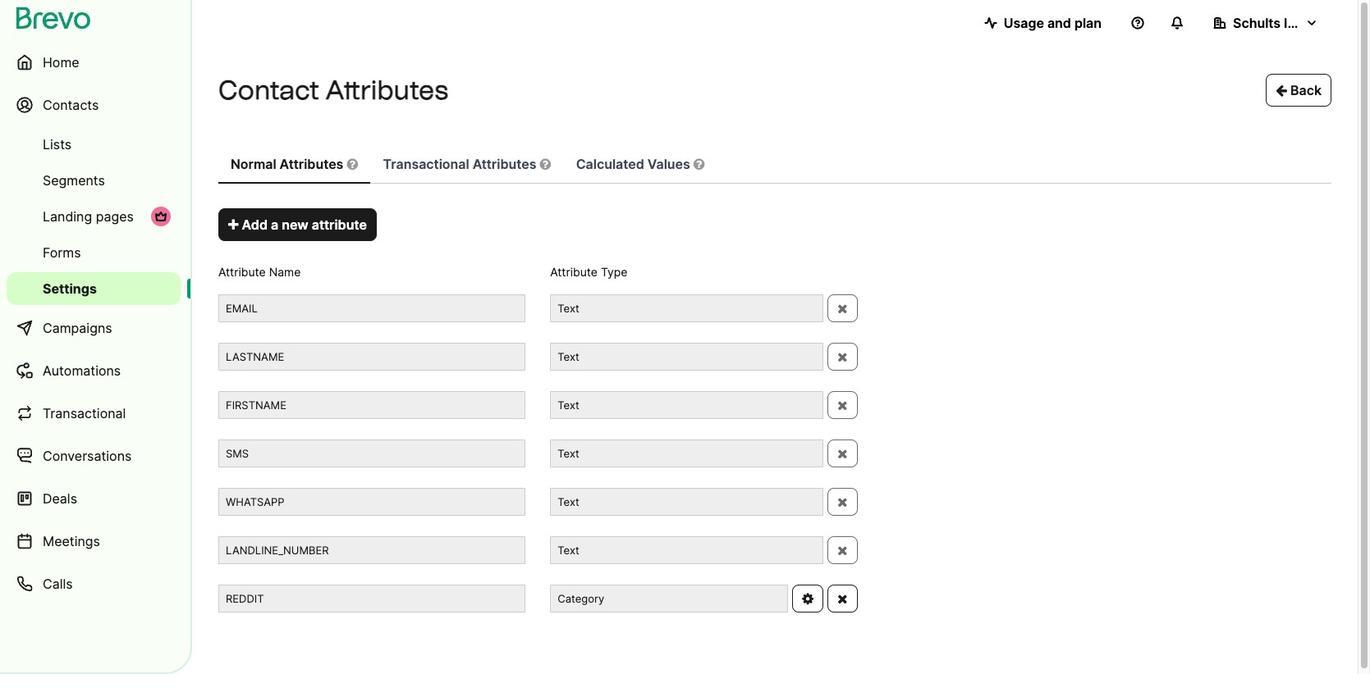 Task type: vqa. For each thing, say whether or not it's contained in the screenshot.
cog image
yes



Task type: describe. For each thing, give the bounding box(es) containing it.
attribute
[[312, 217, 367, 233]]

transactional for transactional attributes
[[383, 156, 469, 172]]

back link
[[1266, 74, 1332, 107]]

home
[[43, 54, 79, 71]]

attribute for attribute type
[[550, 265, 598, 279]]

deals
[[43, 491, 77, 507]]

values
[[648, 156, 690, 172]]

landing pages link
[[7, 200, 181, 233]]

campaigns
[[43, 320, 112, 337]]

schults
[[1233, 15, 1281, 31]]

attribute type
[[550, 265, 628, 279]]

normal attributes link
[[218, 146, 370, 184]]

automations
[[43, 363, 121, 379]]

plan
[[1075, 15, 1102, 31]]

attributes for contact attributes
[[325, 75, 448, 106]]

add a new attribute link
[[218, 209, 377, 241]]

contacts
[[43, 97, 99, 113]]

transactional link
[[7, 394, 181, 433]]

a
[[271, 217, 278, 233]]

segments
[[43, 172, 105, 189]]

conversations link
[[7, 437, 181, 476]]

home link
[[7, 43, 181, 82]]

normal attributes
[[231, 156, 347, 172]]

forms
[[43, 245, 81, 261]]

question circle image
[[694, 158, 705, 171]]

conversations
[[43, 448, 132, 465]]

1 times image from the top
[[837, 351, 848, 364]]

left___rvooi image
[[154, 210, 167, 223]]

automations link
[[7, 351, 181, 391]]

transactional for transactional
[[43, 406, 126, 422]]

settings
[[43, 281, 97, 297]]

landing pages
[[43, 209, 134, 225]]

usage and plan
[[1004, 15, 1102, 31]]

new
[[282, 217, 308, 233]]

attribute name
[[218, 265, 301, 279]]

attributes for normal attributes
[[280, 156, 344, 172]]



Task type: locate. For each thing, give the bounding box(es) containing it.
question circle image
[[347, 158, 358, 171], [540, 158, 551, 171]]

schults inc
[[1233, 15, 1303, 31]]

contact
[[218, 75, 319, 106]]

1 vertical spatial times image
[[837, 545, 848, 558]]

0 horizontal spatial question circle image
[[347, 158, 358, 171]]

5 times image from the top
[[837, 593, 848, 606]]

transactional attributes
[[383, 156, 540, 172]]

normal
[[231, 156, 276, 172]]

3 times image from the top
[[837, 448, 848, 461]]

0 horizontal spatial transactional
[[43, 406, 126, 422]]

times image
[[837, 351, 848, 364], [837, 399, 848, 412], [837, 448, 848, 461], [837, 496, 848, 509], [837, 593, 848, 606]]

type
[[601, 265, 628, 279]]

transactional
[[383, 156, 469, 172], [43, 406, 126, 422]]

calls link
[[7, 565, 181, 604]]

meetings link
[[7, 522, 181, 562]]

cog image
[[802, 593, 813, 606]]

inc
[[1284, 15, 1303, 31]]

1 horizontal spatial question circle image
[[540, 158, 551, 171]]

attributes for transactional attributes
[[473, 156, 536, 172]]

name
[[269, 265, 301, 279]]

transactional attributes link
[[371, 146, 563, 184]]

arrow left image
[[1276, 84, 1287, 97]]

times image
[[837, 302, 848, 316], [837, 545, 848, 558]]

1 vertical spatial transactional
[[43, 406, 126, 422]]

forms link
[[7, 236, 181, 269]]

attribute
[[218, 265, 266, 279], [550, 265, 598, 279]]

1 question circle image from the left
[[347, 158, 358, 171]]

settings link
[[7, 273, 181, 305]]

question circle image inside 'transactional attributes' "link"
[[540, 158, 551, 171]]

question circle image inside normal attributes link
[[347, 158, 358, 171]]

calculated values link
[[564, 146, 717, 184]]

attribute for attribute name
[[218, 265, 266, 279]]

add a new attribute
[[239, 217, 367, 233]]

and
[[1047, 15, 1071, 31]]

1 times image from the top
[[837, 302, 848, 316]]

calculated
[[576, 156, 644, 172]]

schults inc button
[[1200, 7, 1332, 39]]

meetings
[[43, 534, 100, 550]]

campaigns link
[[7, 309, 181, 348]]

contacts link
[[7, 85, 181, 125]]

attributes inside "link"
[[473, 156, 536, 172]]

pages
[[96, 209, 134, 225]]

question circle image left calculated
[[540, 158, 551, 171]]

0 horizontal spatial attribute
[[218, 265, 266, 279]]

1 horizontal spatial transactional
[[383, 156, 469, 172]]

attribute left name
[[218, 265, 266, 279]]

lists
[[43, 136, 72, 153]]

lists link
[[7, 128, 181, 161]]

1 attribute from the left
[[218, 265, 266, 279]]

add
[[242, 217, 268, 233]]

1 horizontal spatial attribute
[[550, 265, 598, 279]]

usage
[[1004, 15, 1044, 31]]

attributes
[[325, 75, 448, 106], [280, 156, 344, 172], [473, 156, 536, 172]]

2 question circle image from the left
[[540, 158, 551, 171]]

transactional inside "link"
[[383, 156, 469, 172]]

usage and plan button
[[971, 7, 1115, 39]]

0 vertical spatial times image
[[837, 302, 848, 316]]

deals link
[[7, 479, 181, 519]]

calculated values
[[576, 156, 694, 172]]

None text field
[[218, 295, 526, 323], [550, 343, 823, 371], [218, 392, 526, 420], [550, 392, 823, 420], [218, 440, 526, 468], [550, 440, 823, 468], [218, 489, 526, 517], [550, 537, 823, 565], [218, 295, 526, 323], [550, 343, 823, 371], [218, 392, 526, 420], [550, 392, 823, 420], [218, 440, 526, 468], [550, 440, 823, 468], [218, 489, 526, 517], [550, 537, 823, 565]]

back
[[1287, 82, 1322, 99]]

question circle image up attribute
[[347, 158, 358, 171]]

attribute left 'type'
[[550, 265, 598, 279]]

2 times image from the top
[[837, 399, 848, 412]]

landing
[[43, 209, 92, 225]]

contact attributes
[[218, 75, 448, 106]]

calls
[[43, 576, 73, 593]]

4 times image from the top
[[837, 496, 848, 509]]

question circle image for normal attributes
[[347, 158, 358, 171]]

plus image
[[228, 218, 239, 232]]

question circle image for transactional attributes
[[540, 158, 551, 171]]

2 attribute from the left
[[550, 265, 598, 279]]

segments link
[[7, 164, 181, 197]]

2 times image from the top
[[837, 545, 848, 558]]

None text field
[[550, 295, 823, 323], [218, 343, 526, 371], [550, 489, 823, 517], [218, 537, 526, 565], [218, 586, 526, 614], [550, 586, 788, 614], [550, 295, 823, 323], [218, 343, 526, 371], [550, 489, 823, 517], [218, 537, 526, 565], [218, 586, 526, 614], [550, 586, 788, 614]]

0 vertical spatial transactional
[[383, 156, 469, 172]]



